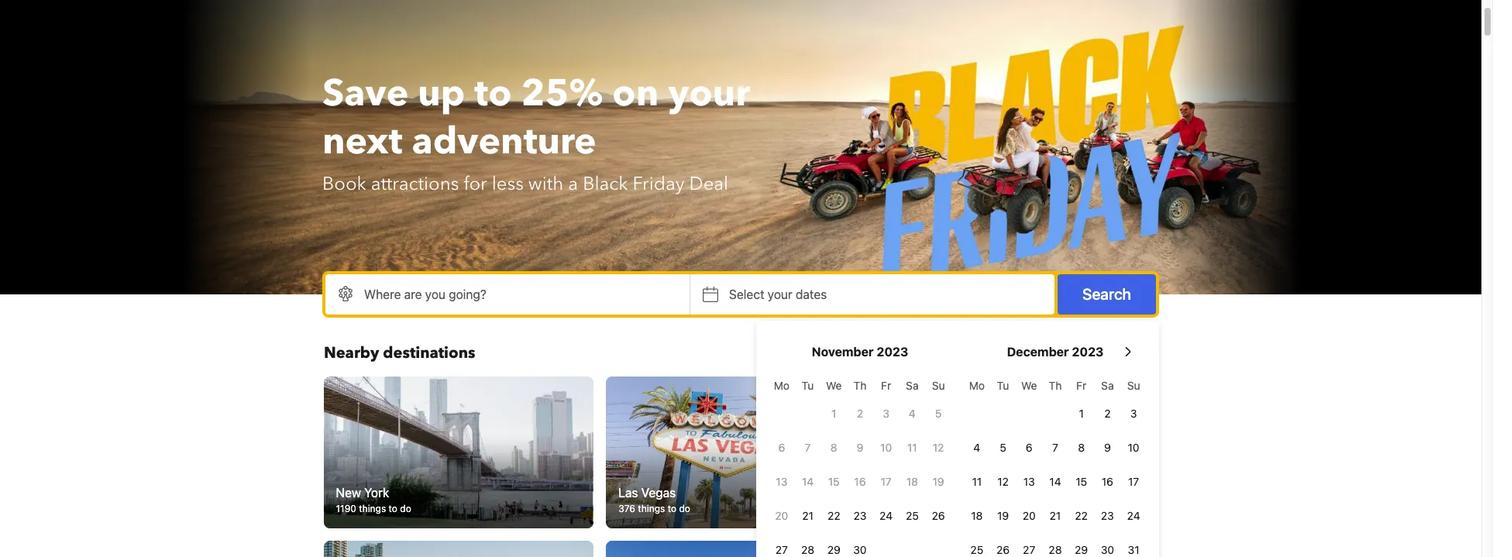Task type: locate. For each thing, give the bounding box(es) containing it.
27
[[776, 543, 788, 557], [1023, 543, 1036, 557]]

8
[[831, 441, 838, 454], [1079, 441, 1085, 454]]

0 horizontal spatial 23
[[854, 509, 867, 523]]

4 inside checkbox
[[974, 441, 981, 454]]

1 16 from the left
[[855, 475, 866, 488]]

10 right 9 option
[[1128, 441, 1140, 454]]

1 6 from the left
[[779, 441, 786, 454]]

1 vertical spatial 26
[[997, 543, 1010, 557]]

3 right 2 'option'
[[1131, 407, 1138, 420]]

2023
[[877, 345, 909, 359], [1073, 345, 1104, 359]]

1 vertical spatial 5
[[1000, 441, 1007, 454]]

30 left 31
[[1101, 543, 1115, 557]]

fr up the 1 checkbox
[[1077, 379, 1087, 392]]

1 8 from the left
[[831, 441, 838, 454]]

13 for 13 november 2023 checkbox at right bottom
[[776, 475, 788, 488]]

23 right 22 option
[[854, 509, 867, 523]]

19 inside option
[[998, 509, 1009, 523]]

1 horizontal spatial we
[[1022, 379, 1038, 392]]

15 right 14 checkbox
[[1076, 475, 1088, 488]]

30 for 30 option
[[1101, 543, 1115, 557]]

1 fr from the left
[[882, 379, 892, 392]]

1 inside checkbox
[[1080, 407, 1084, 420]]

su for november 2023
[[932, 379, 945, 392]]

1 horizontal spatial 22
[[1076, 509, 1088, 523]]

to for new york
[[389, 503, 398, 514]]

2 fr from the left
[[1077, 379, 1087, 392]]

1 horizontal spatial 27
[[1023, 543, 1036, 557]]

1 horizontal spatial su
[[1128, 379, 1141, 392]]

11 November 2023 checkbox
[[900, 433, 926, 464]]

19 right 18 checkbox on the right
[[933, 475, 945, 488]]

14 inside 14 "option"
[[802, 475, 814, 488]]

29 inside checkbox
[[828, 543, 841, 557]]

deal
[[690, 171, 729, 197]]

1 left 2 november 2023 checkbox
[[832, 407, 837, 420]]

0 vertical spatial 26
[[932, 509, 946, 523]]

mo up 4 checkbox
[[970, 379, 985, 392]]

1 17 from the left
[[881, 475, 892, 488]]

31
[[1128, 543, 1140, 557]]

do inside key west 117 things to do
[[958, 503, 969, 514]]

0 horizontal spatial 30
[[854, 543, 867, 557]]

do for vegas
[[679, 503, 690, 514]]

0 horizontal spatial 2
[[857, 407, 864, 420]]

20 left 21 november 2023 option
[[776, 509, 789, 523]]

your
[[668, 68, 751, 119], [768, 288, 793, 302]]

8 for 8 november 2023 option
[[831, 441, 838, 454]]

25 left 26 checkbox
[[971, 543, 984, 557]]

6 for 6 option
[[779, 441, 786, 454]]

1 grid from the left
[[769, 371, 952, 557]]

10 November 2023 checkbox
[[874, 433, 900, 464]]

1 inside "option"
[[832, 407, 837, 420]]

1 horizontal spatial 11
[[973, 475, 982, 488]]

22 left 23 checkbox
[[1076, 509, 1088, 523]]

0 vertical spatial 18
[[907, 475, 919, 488]]

2023 right december
[[1073, 345, 1104, 359]]

1 th from the left
[[854, 379, 867, 392]]

30 right 29 november 2023 checkbox
[[854, 543, 867, 557]]

3 things from the left
[[917, 503, 944, 514]]

things down york
[[359, 503, 387, 514]]

we up 1 "option"
[[826, 379, 842, 392]]

1 do from the left
[[401, 503, 412, 514]]

11
[[908, 441, 918, 454], [973, 475, 982, 488]]

24 inside option
[[880, 509, 893, 523]]

1
[[832, 407, 837, 420], [1080, 407, 1084, 420]]

16
[[855, 475, 866, 488], [1102, 475, 1114, 488]]

0 horizontal spatial 8
[[831, 441, 838, 454]]

th up 2 november 2023 checkbox
[[854, 379, 867, 392]]

1 horizontal spatial 3
[[1131, 407, 1138, 420]]

things inside new york 1190 things to do
[[359, 503, 387, 514]]

2 21 from the left
[[1050, 509, 1062, 523]]

28 for 28 checkbox
[[1049, 543, 1062, 557]]

16 right '15 december 2023' option
[[1102, 475, 1114, 488]]

1 28 from the left
[[802, 543, 815, 557]]

1 horizontal spatial 20
[[1023, 509, 1036, 523]]

20 for 20 checkbox
[[776, 509, 789, 523]]

26
[[932, 509, 946, 523], [997, 543, 1010, 557]]

1 horizontal spatial 19
[[998, 509, 1009, 523]]

2 inside 'option'
[[1105, 407, 1111, 420]]

th
[[854, 379, 867, 392], [1049, 379, 1062, 392]]

2 3 from the left
[[1131, 407, 1138, 420]]

2 th from the left
[[1049, 379, 1062, 392]]

1 24 from the left
[[880, 509, 893, 523]]

0 horizontal spatial 6
[[779, 441, 786, 454]]

2 6 from the left
[[1026, 441, 1033, 454]]

11 inside "option"
[[973, 475, 982, 488]]

things inside key west 117 things to do
[[917, 503, 944, 514]]

we down december
[[1022, 379, 1038, 392]]

21 right 20 checkbox
[[803, 509, 814, 523]]

0 horizontal spatial th
[[854, 379, 867, 392]]

fr
[[882, 379, 892, 392], [1077, 379, 1087, 392]]

22
[[828, 509, 841, 523], [1076, 509, 1088, 523]]

do right the 26 november 2023 option
[[958, 503, 969, 514]]

6 for 6 december 2023 checkbox
[[1026, 441, 1033, 454]]

2 20 from the left
[[1023, 509, 1036, 523]]

0 vertical spatial your
[[668, 68, 751, 119]]

9 inside option
[[1105, 441, 1112, 454]]

2 horizontal spatial things
[[917, 503, 944, 514]]

6 December 2023 checkbox
[[1017, 433, 1043, 464]]

tu
[[802, 379, 814, 392], [998, 379, 1010, 392]]

0 horizontal spatial 12
[[933, 441, 945, 454]]

22 November 2023 checkbox
[[821, 501, 847, 532]]

28 November 2023 checkbox
[[795, 535, 821, 557]]

2 8 from the left
[[1079, 441, 1085, 454]]

24 left 117
[[880, 509, 893, 523]]

0 horizontal spatial 28
[[802, 543, 815, 557]]

21
[[803, 509, 814, 523], [1050, 509, 1062, 523]]

1 29 from the left
[[828, 543, 841, 557]]

1 2023 from the left
[[877, 345, 909, 359]]

0 horizontal spatial 17
[[881, 475, 892, 488]]

1 horizontal spatial 29
[[1075, 543, 1089, 557]]

1 horizontal spatial 8
[[1079, 441, 1085, 454]]

2 mo from the left
[[970, 379, 985, 392]]

1 14 from the left
[[802, 475, 814, 488]]

7 left 8 december 2023 option
[[1053, 441, 1059, 454]]

0 horizontal spatial fr
[[882, 379, 892, 392]]

2 do from the left
[[679, 503, 690, 514]]

1 horizontal spatial things
[[638, 503, 665, 514]]

1 horizontal spatial grid
[[964, 371, 1147, 557]]

7
[[805, 441, 811, 454], [1053, 441, 1059, 454]]

21 inside checkbox
[[1050, 509, 1062, 523]]

13 left 14 "option"
[[776, 475, 788, 488]]

29 right '28 november 2023' checkbox
[[828, 543, 841, 557]]

do for york
[[401, 503, 412, 514]]

20 inside 20 checkbox
[[776, 509, 789, 523]]

0 horizontal spatial su
[[932, 379, 945, 392]]

1 vertical spatial 12
[[998, 475, 1009, 488]]

18 left 19 option
[[972, 509, 983, 523]]

12 for 12 december 2023 option
[[998, 475, 1009, 488]]

10 left 11 option
[[881, 441, 892, 454]]

1 tu from the left
[[802, 379, 814, 392]]

fr up 3 november 2023 option
[[882, 379, 892, 392]]

18 right 17 november 2023 option
[[907, 475, 919, 488]]

7 left 8 november 2023 option
[[805, 441, 811, 454]]

2 29 from the left
[[1075, 543, 1089, 557]]

to inside key west 117 things to do
[[947, 503, 955, 514]]

miami image
[[606, 541, 875, 557]]

16 right 15 november 2023 option
[[855, 475, 866, 488]]

17 left 18 checkbox on the right
[[881, 475, 892, 488]]

0 horizontal spatial 21
[[803, 509, 814, 523]]

6 right 5 checkbox
[[1026, 441, 1033, 454]]

27 for "27" checkbox
[[1023, 543, 1036, 557]]

17 for 17 november 2023 option
[[881, 475, 892, 488]]

1 20 from the left
[[776, 509, 789, 523]]

to inside new york 1190 things to do
[[389, 503, 398, 514]]

1 horizontal spatial do
[[679, 503, 690, 514]]

7 inside checkbox
[[805, 441, 811, 454]]

next
[[323, 116, 403, 167]]

grid
[[769, 371, 952, 557], [964, 371, 1147, 557]]

0 horizontal spatial 7
[[805, 441, 811, 454]]

5
[[936, 407, 942, 420], [1000, 441, 1007, 454]]

1 horizontal spatial 15
[[1076, 475, 1088, 488]]

1 horizontal spatial 5
[[1000, 441, 1007, 454]]

4 right 3 november 2023 option
[[909, 407, 916, 420]]

1 horizontal spatial 2
[[1105, 407, 1111, 420]]

4 for 4 checkbox
[[974, 441, 981, 454]]

1 7 from the left
[[805, 441, 811, 454]]

1 mo from the left
[[774, 379, 790, 392]]

3
[[883, 407, 890, 420], [1131, 407, 1138, 420]]

19 for the "19" checkbox
[[933, 475, 945, 488]]

1 horizontal spatial sa
[[1102, 379, 1114, 392]]

grid for december
[[964, 371, 1147, 557]]

9 left 10 option
[[857, 441, 864, 454]]

1 horizontal spatial 26
[[997, 543, 1010, 557]]

26 down west in the right bottom of the page
[[932, 509, 946, 523]]

17
[[881, 475, 892, 488], [1129, 475, 1140, 488]]

7 December 2023 checkbox
[[1043, 433, 1069, 464]]

4 left 5 checkbox
[[974, 441, 981, 454]]

0 horizontal spatial 16
[[855, 475, 866, 488]]

16 inside the 16 checkbox
[[1102, 475, 1114, 488]]

to right up
[[475, 68, 512, 119]]

we for december
[[1022, 379, 1038, 392]]

2 things from the left
[[638, 503, 665, 514]]

5 inside 5 checkbox
[[1000, 441, 1007, 454]]

1 horizontal spatial 18
[[972, 509, 983, 523]]

16 inside 16 checkbox
[[855, 475, 866, 488]]

your left dates
[[768, 288, 793, 302]]

th for december
[[1049, 379, 1062, 392]]

2 we from the left
[[1022, 379, 1038, 392]]

3 do from the left
[[958, 503, 969, 514]]

22 inside checkbox
[[1076, 509, 1088, 523]]

1 horizontal spatial 21
[[1050, 509, 1062, 523]]

20 inside '20' checkbox
[[1023, 509, 1036, 523]]

26 inside option
[[932, 509, 946, 523]]

21 November 2023 checkbox
[[795, 501, 821, 532]]

things
[[359, 503, 387, 514], [638, 503, 665, 514], [917, 503, 944, 514]]

0 horizontal spatial we
[[826, 379, 842, 392]]

23 right the 22 checkbox
[[1102, 509, 1115, 523]]

0 horizontal spatial 22
[[828, 509, 841, 523]]

6 inside option
[[779, 441, 786, 454]]

18 December 2023 checkbox
[[964, 501, 991, 532]]

1 horizontal spatial 9
[[1105, 441, 1112, 454]]

19 left '20' checkbox
[[998, 509, 1009, 523]]

9
[[857, 441, 864, 454], [1105, 441, 1112, 454]]

21 for 21 december 2023 checkbox
[[1050, 509, 1062, 523]]

2 30 from the left
[[1101, 543, 1115, 557]]

1 horizontal spatial 16
[[1102, 475, 1114, 488]]

2 right 1 "option"
[[857, 407, 864, 420]]

4 for 4 november 2023 option
[[909, 407, 916, 420]]

27 left '28 november 2023' checkbox
[[776, 543, 788, 557]]

29 inside option
[[1075, 543, 1089, 557]]

sa up 2 'option'
[[1102, 379, 1114, 392]]

25 down key
[[906, 509, 919, 523]]

1 27 from the left
[[776, 543, 788, 557]]

tu down november
[[802, 379, 814, 392]]

6
[[779, 441, 786, 454], [1026, 441, 1033, 454]]

11 for 11 option
[[908, 441, 918, 454]]

0 horizontal spatial 10
[[881, 441, 892, 454]]

0 horizontal spatial 1
[[832, 407, 837, 420]]

3 right 2 november 2023 checkbox
[[883, 407, 890, 420]]

0 vertical spatial 25
[[906, 509, 919, 523]]

to inside las vegas 376 things to do
[[668, 503, 676, 514]]

things for vegas
[[638, 503, 665, 514]]

2 28 from the left
[[1049, 543, 1062, 557]]

0 horizontal spatial tu
[[802, 379, 814, 392]]

3 for december 2023
[[1131, 407, 1138, 420]]

14 left 15 november 2023 option
[[802, 475, 814, 488]]

5 right 4 november 2023 option
[[936, 407, 942, 420]]

20 right 19 option
[[1023, 509, 1036, 523]]

2 December 2023 checkbox
[[1095, 398, 1121, 429]]

sa up 4 november 2023 option
[[906, 379, 919, 392]]

7 inside option
[[1053, 441, 1059, 454]]

do
[[401, 503, 412, 514], [679, 503, 690, 514], [958, 503, 969, 514]]

25
[[906, 509, 919, 523], [971, 543, 984, 557]]

30 for 30 "option"
[[854, 543, 867, 557]]

november 2023
[[812, 345, 909, 359]]

31 December 2023 checkbox
[[1121, 535, 1147, 557]]

1 horizontal spatial 23
[[1102, 509, 1115, 523]]

0 horizontal spatial 27
[[776, 543, 788, 557]]

grid for november
[[769, 371, 952, 557]]

1 15 from the left
[[829, 475, 840, 488]]

23
[[854, 509, 867, 523], [1102, 509, 1115, 523]]

28 right 27 november 2023 option
[[802, 543, 815, 557]]

sa
[[906, 379, 919, 392], [1102, 379, 1114, 392]]

28 right "27" checkbox
[[1049, 543, 1062, 557]]

19 November 2023 checkbox
[[926, 467, 952, 498]]

do right 1190
[[401, 503, 412, 514]]

11 December 2023 checkbox
[[964, 467, 991, 498]]

1 horizontal spatial 1
[[1080, 407, 1084, 420]]

your right on
[[668, 68, 751, 119]]

0 horizontal spatial 11
[[908, 441, 918, 454]]

19
[[933, 475, 945, 488], [998, 509, 1009, 523]]

to inside save up to 25% on your next adventure book attractions for less with a black friday deal
[[475, 68, 512, 119]]

0 horizontal spatial 15
[[829, 475, 840, 488]]

1 horizontal spatial 25
[[971, 543, 984, 557]]

0 vertical spatial 11
[[908, 441, 918, 454]]

1 horizontal spatial mo
[[970, 379, 985, 392]]

0 horizontal spatial 5
[[936, 407, 942, 420]]

mo up 6 option
[[774, 379, 790, 392]]

14 inside 14 checkbox
[[1050, 475, 1062, 488]]

2 right the 1 checkbox
[[1105, 407, 1111, 420]]

15 left 16 checkbox
[[829, 475, 840, 488]]

su up the 5 november 2023 option at the bottom of page
[[932, 379, 945, 392]]

2 13 from the left
[[1024, 475, 1036, 488]]

4 November 2023 checkbox
[[900, 398, 926, 429]]

30 inside "option"
[[854, 543, 867, 557]]

1 horizontal spatial 7
[[1053, 441, 1059, 454]]

0 horizontal spatial mo
[[774, 379, 790, 392]]

25 November 2023 checkbox
[[900, 501, 926, 532]]

117
[[900, 503, 914, 514]]

1 horizontal spatial 14
[[1050, 475, 1062, 488]]

2 for november
[[857, 407, 864, 420]]

0 horizontal spatial 26
[[932, 509, 946, 523]]

15 December 2023 checkbox
[[1069, 467, 1095, 498]]

1 horizontal spatial 12
[[998, 475, 1009, 488]]

su
[[932, 379, 945, 392], [1128, 379, 1141, 392]]

1 horizontal spatial 30
[[1101, 543, 1115, 557]]

17 for 17 december 2023 option
[[1129, 475, 1140, 488]]

22 inside option
[[828, 509, 841, 523]]

1 horizontal spatial 2023
[[1073, 345, 1104, 359]]

376
[[618, 503, 635, 514]]

15
[[829, 475, 840, 488], [1076, 475, 1088, 488]]

12 November 2023 checkbox
[[926, 433, 952, 464]]

0 vertical spatial 5
[[936, 407, 942, 420]]

things down west in the right bottom of the page
[[917, 503, 944, 514]]

13 November 2023 checkbox
[[769, 467, 795, 498]]

28 for '28 november 2023' checkbox
[[802, 543, 815, 557]]

1 vertical spatial 25
[[971, 543, 984, 557]]

10
[[881, 441, 892, 454], [1128, 441, 1140, 454]]

6 left 7 november 2023 checkbox
[[779, 441, 786, 454]]

14 right 13 december 2023 checkbox
[[1050, 475, 1062, 488]]

with
[[529, 171, 564, 197]]

29
[[828, 543, 841, 557], [1075, 543, 1089, 557]]

2 horizontal spatial do
[[958, 503, 969, 514]]

23 December 2023 checkbox
[[1095, 501, 1121, 532]]

2 15 from the left
[[1076, 475, 1088, 488]]

21 right '20' checkbox
[[1050, 509, 1062, 523]]

7 November 2023 checkbox
[[795, 433, 821, 464]]

24 inside checkbox
[[1128, 509, 1141, 523]]

23 inside checkbox
[[854, 509, 867, 523]]

1 2 from the left
[[857, 407, 864, 420]]

11 right 10 option
[[908, 441, 918, 454]]

18
[[907, 475, 919, 488], [972, 509, 983, 523]]

23 November 2023 checkbox
[[847, 501, 874, 532]]

26 right 25 december 2023 checkbox
[[997, 543, 1010, 557]]

things for west
[[917, 503, 944, 514]]

2 1 from the left
[[1080, 407, 1084, 420]]

0 horizontal spatial 14
[[802, 475, 814, 488]]

2 sa from the left
[[1102, 379, 1114, 392]]

27 inside option
[[776, 543, 788, 557]]

1 vertical spatial 19
[[998, 509, 1009, 523]]

11 inside option
[[908, 441, 918, 454]]

things down vegas
[[638, 503, 665, 514]]

1 horizontal spatial fr
[[1077, 379, 1087, 392]]

2 14 from the left
[[1050, 475, 1062, 488]]

1 1 from the left
[[832, 407, 837, 420]]

1 horizontal spatial 10
[[1128, 441, 1140, 454]]

0 horizontal spatial 25
[[906, 509, 919, 523]]

2 su from the left
[[1128, 379, 1141, 392]]

0 horizontal spatial 24
[[880, 509, 893, 523]]

24 for 24 november 2023 option at bottom
[[880, 509, 893, 523]]

15 November 2023 checkbox
[[821, 467, 847, 498]]

11 left 12 december 2023 option
[[973, 475, 982, 488]]

2 10 from the left
[[1128, 441, 1140, 454]]

9 right 8 december 2023 option
[[1105, 441, 1112, 454]]

2 9 from the left
[[1105, 441, 1112, 454]]

13
[[776, 475, 788, 488], [1024, 475, 1036, 488]]

1 we from the left
[[826, 379, 842, 392]]

0 horizontal spatial things
[[359, 503, 387, 514]]

0 horizontal spatial your
[[668, 68, 751, 119]]

mo for december
[[970, 379, 985, 392]]

1 horizontal spatial 4
[[974, 441, 981, 454]]

12 right 11 option
[[933, 441, 945, 454]]

0 vertical spatial 4
[[909, 407, 916, 420]]

mo
[[774, 379, 790, 392], [970, 379, 985, 392]]

things inside las vegas 376 things to do
[[638, 503, 665, 514]]

6 inside checkbox
[[1026, 441, 1033, 454]]

2 grid from the left
[[964, 371, 1147, 557]]

1 22 from the left
[[828, 509, 841, 523]]

27 inside checkbox
[[1023, 543, 1036, 557]]

1 horizontal spatial 28
[[1049, 543, 1062, 557]]

1 horizontal spatial 17
[[1129, 475, 1140, 488]]

1 10 from the left
[[881, 441, 892, 454]]

1 23 from the left
[[854, 509, 867, 523]]

5 inside the 5 november 2023 option
[[936, 407, 942, 420]]

24 December 2023 checkbox
[[1121, 501, 1147, 532]]

tu down december
[[998, 379, 1010, 392]]

30 November 2023 checkbox
[[847, 535, 874, 557]]

0 horizontal spatial 9
[[857, 441, 864, 454]]

do inside las vegas 376 things to do
[[679, 503, 690, 514]]

2 tu from the left
[[998, 379, 1010, 392]]

16 for 16 checkbox
[[855, 475, 866, 488]]

search
[[1083, 285, 1132, 303]]

0 horizontal spatial 13
[[776, 475, 788, 488]]

to down vegas
[[668, 503, 676, 514]]

23 inside checkbox
[[1102, 509, 1115, 523]]

new york 1190 things to do
[[336, 486, 412, 514]]

5 December 2023 checkbox
[[991, 433, 1017, 464]]

0 horizontal spatial 19
[[933, 475, 945, 488]]

tu for december
[[998, 379, 1010, 392]]

2 16 from the left
[[1102, 475, 1114, 488]]

27 right 26 checkbox
[[1023, 543, 1036, 557]]

2 17 from the left
[[1129, 475, 1140, 488]]

26 inside checkbox
[[997, 543, 1010, 557]]

13 right 12 december 2023 option
[[1024, 475, 1036, 488]]

9 for 9 option
[[857, 441, 864, 454]]

15 inside 15 november 2023 option
[[829, 475, 840, 488]]

1 su from the left
[[932, 379, 945, 392]]

2 27 from the left
[[1023, 543, 1036, 557]]

things for york
[[359, 503, 387, 514]]

4
[[909, 407, 916, 420], [974, 441, 981, 454]]

2 23 from the left
[[1102, 509, 1115, 523]]

to down york
[[389, 503, 398, 514]]

1 13 from the left
[[776, 475, 788, 488]]

2 2 from the left
[[1105, 407, 1111, 420]]

dates
[[796, 288, 827, 302]]

1 horizontal spatial 24
[[1128, 509, 1141, 523]]

we
[[826, 379, 842, 392], [1022, 379, 1038, 392]]

key west image
[[888, 377, 1157, 528]]

26 for 26 checkbox
[[997, 543, 1010, 557]]

29 December 2023 checkbox
[[1069, 535, 1095, 557]]

2
[[857, 407, 864, 420], [1105, 407, 1111, 420]]

28
[[802, 543, 815, 557], [1049, 543, 1062, 557]]

1 horizontal spatial tu
[[998, 379, 1010, 392]]

0 horizontal spatial 29
[[828, 543, 841, 557]]

15 inside '15 december 2023' option
[[1076, 475, 1088, 488]]

vegas
[[641, 486, 676, 500]]

22 December 2023 checkbox
[[1069, 501, 1095, 532]]

2023 right november
[[877, 345, 909, 359]]

1 9 from the left
[[857, 441, 864, 454]]

new
[[336, 486, 362, 500]]

2 7 from the left
[[1053, 441, 1059, 454]]

24 right 23 checkbox
[[1128, 509, 1141, 523]]

1 vertical spatial 11
[[973, 475, 982, 488]]

2 22 from the left
[[1076, 509, 1088, 523]]

do inside new york 1190 things to do
[[401, 503, 412, 514]]

30
[[854, 543, 867, 557], [1101, 543, 1115, 557]]

2 inside checkbox
[[857, 407, 864, 420]]

24
[[880, 509, 893, 523], [1128, 509, 1141, 523]]

21 inside option
[[803, 509, 814, 523]]

1 horizontal spatial 13
[[1024, 475, 1036, 488]]

17 December 2023 checkbox
[[1121, 467, 1147, 498]]

20 for '20' checkbox
[[1023, 509, 1036, 523]]

15 for 15 november 2023 option
[[829, 475, 840, 488]]

29 right 28 checkbox
[[1075, 543, 1089, 557]]

2 24 from the left
[[1128, 509, 1141, 523]]

su up 3 option
[[1128, 379, 1141, 392]]

fr for december
[[1077, 379, 1087, 392]]

4 inside option
[[909, 407, 916, 420]]

19 inside checkbox
[[933, 475, 945, 488]]

th down december 2023
[[1049, 379, 1062, 392]]

5 right 4 checkbox
[[1000, 441, 1007, 454]]

9 inside option
[[857, 441, 864, 454]]

18 for 18 checkbox on the right
[[907, 475, 919, 488]]

19 December 2023 checkbox
[[991, 501, 1017, 532]]

1 3 from the left
[[883, 407, 890, 420]]

12 right 11 december 2023 "option" at right
[[998, 475, 1009, 488]]

0 vertical spatial 19
[[933, 475, 945, 488]]

1190
[[336, 503, 357, 514]]

do right 376
[[679, 503, 690, 514]]

save up to 25% on your next adventure book attractions for less with a black friday deal
[[323, 68, 751, 197]]

9 December 2023 checkbox
[[1095, 433, 1121, 464]]

1 left 2 'option'
[[1080, 407, 1084, 420]]

1 things from the left
[[359, 503, 387, 514]]

0 horizontal spatial sa
[[906, 379, 919, 392]]

0 horizontal spatial grid
[[769, 371, 952, 557]]

1 21 from the left
[[803, 509, 814, 523]]

to
[[475, 68, 512, 119], [389, 503, 398, 514], [668, 503, 676, 514], [947, 503, 955, 514]]

1 vertical spatial 4
[[974, 441, 981, 454]]

8 November 2023 checkbox
[[821, 433, 847, 464]]

29 November 2023 checkbox
[[821, 535, 847, 557]]

14
[[802, 475, 814, 488], [1050, 475, 1062, 488]]

1 vertical spatial 18
[[972, 509, 983, 523]]

december
[[1008, 345, 1070, 359]]

30 inside option
[[1101, 543, 1115, 557]]

1 sa from the left
[[906, 379, 919, 392]]

20
[[776, 509, 789, 523], [1023, 509, 1036, 523]]

5 for the 5 november 2023 option at the bottom of page
[[936, 407, 942, 420]]

0 horizontal spatial do
[[401, 503, 412, 514]]

0 horizontal spatial 3
[[883, 407, 890, 420]]

1 horizontal spatial 6
[[1026, 441, 1033, 454]]

0 vertical spatial 12
[[933, 441, 945, 454]]

to down west in the right bottom of the page
[[947, 503, 955, 514]]

0 horizontal spatial 4
[[909, 407, 916, 420]]

12
[[933, 441, 945, 454], [998, 475, 1009, 488]]

22 right 21 november 2023 option
[[828, 509, 841, 523]]

1 30 from the left
[[854, 543, 867, 557]]

0 horizontal spatial 2023
[[877, 345, 909, 359]]

2 2023 from the left
[[1073, 345, 1104, 359]]

25 December 2023 checkbox
[[964, 535, 991, 557]]

las
[[618, 486, 638, 500]]

do for west
[[958, 503, 969, 514]]

17 right the 16 checkbox
[[1129, 475, 1140, 488]]



Task type: vqa. For each thing, say whether or not it's contained in the screenshot.
2nd do from left
yes



Task type: describe. For each thing, give the bounding box(es) containing it.
13 December 2023 checkbox
[[1017, 467, 1043, 498]]

1 December 2023 checkbox
[[1069, 398, 1095, 429]]

9 for 9 option
[[1105, 441, 1112, 454]]

18 November 2023 checkbox
[[900, 467, 926, 498]]

york
[[365, 486, 390, 500]]

27 November 2023 checkbox
[[769, 535, 795, 557]]

west
[[924, 486, 953, 500]]

2 for december
[[1105, 407, 1111, 420]]

10 for the 10 option
[[1128, 441, 1140, 454]]

1 November 2023 checkbox
[[821, 398, 847, 429]]

8 December 2023 checkbox
[[1069, 433, 1095, 464]]

28 December 2023 checkbox
[[1043, 535, 1069, 557]]

tu for november
[[802, 379, 814, 392]]

las vegas 376 things to do
[[618, 486, 690, 514]]

15 for '15 december 2023' option
[[1076, 475, 1088, 488]]

26 November 2023 checkbox
[[926, 501, 952, 532]]

to for las vegas
[[668, 503, 676, 514]]

13 for 13 december 2023 checkbox
[[1024, 475, 1036, 488]]

16 November 2023 checkbox
[[847, 467, 874, 498]]

10 for 10 option
[[881, 441, 892, 454]]

20 December 2023 checkbox
[[1017, 501, 1043, 532]]

20 November 2023 checkbox
[[769, 501, 795, 532]]

th for november
[[854, 379, 867, 392]]

select
[[730, 288, 765, 302]]

26 for the 26 november 2023 option
[[932, 509, 946, 523]]

black
[[583, 171, 628, 197]]

less
[[492, 171, 524, 197]]

17 November 2023 checkbox
[[874, 467, 900, 498]]

23 for 23 checkbox
[[1102, 509, 1115, 523]]

fr for november
[[882, 379, 892, 392]]

19 for 19 option
[[998, 509, 1009, 523]]

adventure
[[412, 116, 597, 167]]

new york image
[[324, 377, 594, 528]]

book
[[323, 171, 367, 197]]

5 November 2023 checkbox
[[926, 398, 952, 429]]

we for november
[[826, 379, 842, 392]]

mo for november
[[774, 379, 790, 392]]

nearby
[[324, 343, 379, 364]]

for
[[464, 171, 487, 197]]

su for december 2023
[[1128, 379, 1141, 392]]

22 for the 22 checkbox
[[1076, 509, 1088, 523]]

key
[[900, 486, 921, 500]]

search button
[[1058, 274, 1157, 315]]

6 November 2023 checkbox
[[769, 433, 795, 464]]

29 for 29 december 2023 option
[[1075, 543, 1089, 557]]

29 for 29 november 2023 checkbox
[[828, 543, 841, 557]]

1 for november
[[832, 407, 837, 420]]

a
[[569, 171, 578, 197]]

25 for 25 november 2023 checkbox
[[906, 509, 919, 523]]

12 December 2023 checkbox
[[991, 467, 1017, 498]]

8 for 8 december 2023 option
[[1079, 441, 1085, 454]]

2023 for november 2023
[[877, 345, 909, 359]]

2023 for december 2023
[[1073, 345, 1104, 359]]

7 for 7 november 2023 checkbox
[[805, 441, 811, 454]]

30 December 2023 checkbox
[[1095, 535, 1121, 557]]

december 2023
[[1008, 345, 1104, 359]]

friday
[[633, 171, 685, 197]]

your inside save up to 25% on your next adventure book attractions for less with a black friday deal
[[668, 68, 751, 119]]

21 December 2023 checkbox
[[1043, 501, 1069, 532]]

27 December 2023 checkbox
[[1017, 535, 1043, 557]]

25%
[[521, 68, 603, 119]]

2 November 2023 checkbox
[[847, 398, 874, 429]]

23 for 23 november 2023 checkbox
[[854, 509, 867, 523]]

10 December 2023 checkbox
[[1121, 433, 1147, 464]]

sa for december 2023
[[1102, 379, 1114, 392]]

las vegas image
[[606, 377, 875, 528]]

24 November 2023 checkbox
[[874, 501, 900, 532]]

7 for 7 december 2023 option
[[1053, 441, 1059, 454]]

26 December 2023 checkbox
[[991, 535, 1017, 557]]

14 for 14 checkbox
[[1050, 475, 1062, 488]]

select your dates
[[730, 288, 827, 302]]

14 for 14 "option"
[[802, 475, 814, 488]]

21 for 21 november 2023 option
[[803, 509, 814, 523]]

14 November 2023 checkbox
[[795, 467, 821, 498]]

3 for november 2023
[[883, 407, 890, 420]]

12 for 12 option
[[933, 441, 945, 454]]

1 vertical spatial your
[[768, 288, 793, 302]]

november
[[812, 345, 874, 359]]

14 December 2023 checkbox
[[1043, 467, 1069, 498]]

nearby destinations
[[324, 343, 476, 364]]

on
[[613, 68, 659, 119]]

27 for 27 november 2023 option
[[776, 543, 788, 557]]

3 November 2023 checkbox
[[874, 398, 900, 429]]

16 December 2023 checkbox
[[1095, 467, 1121, 498]]

sa for november 2023
[[906, 379, 919, 392]]

25 for 25 december 2023 checkbox
[[971, 543, 984, 557]]

to for key west
[[947, 503, 955, 514]]

save
[[323, 68, 409, 119]]

san diego image
[[324, 541, 594, 557]]

3 December 2023 checkbox
[[1121, 398, 1147, 429]]

18 for the 18 checkbox on the right
[[972, 509, 983, 523]]

key west 117 things to do
[[900, 486, 969, 514]]

up
[[418, 68, 465, 119]]

destinations
[[383, 343, 476, 364]]

22 for 22 option
[[828, 509, 841, 523]]

24 for 24 checkbox
[[1128, 509, 1141, 523]]

16 for the 16 checkbox
[[1102, 475, 1114, 488]]

new orleans image
[[888, 541, 1157, 557]]

9 November 2023 checkbox
[[847, 433, 874, 464]]

11 for 11 december 2023 "option" at right
[[973, 475, 982, 488]]

1 for december
[[1080, 407, 1084, 420]]

attractions
[[371, 171, 459, 197]]

5 for 5 checkbox
[[1000, 441, 1007, 454]]

4 December 2023 checkbox
[[964, 433, 991, 464]]

Where are you going? search field
[[326, 274, 690, 315]]



